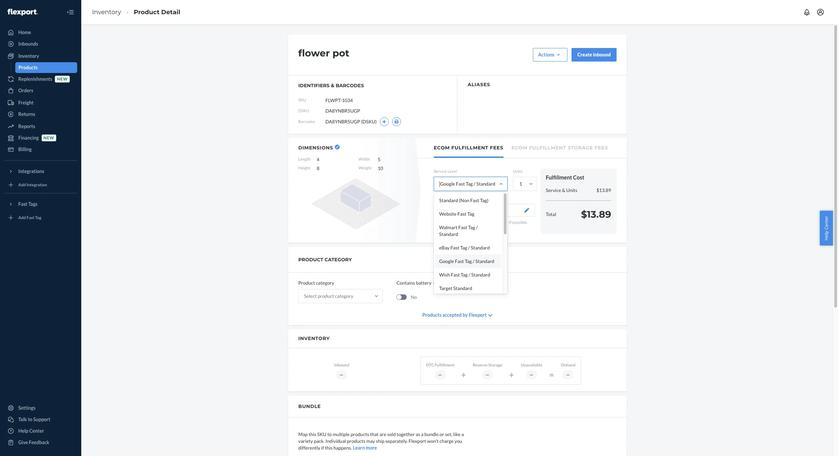 Task type: locate. For each thing, give the bounding box(es) containing it.
& for identifiers
[[331, 83, 334, 89]]

1 horizontal spatial ship
[[450, 220, 457, 225]]

1 horizontal spatial new
[[57, 77, 68, 82]]

reserve
[[473, 363, 488, 368]]

1 vertical spatial &
[[562, 188, 565, 193]]

1 vertical spatial or
[[440, 432, 444, 438]]

integration
[[27, 183, 47, 188]]

/ right the will on the right of the page
[[476, 225, 478, 231]]

(dsku)
[[361, 119, 377, 125]]

1 horizontal spatial or
[[479, 220, 483, 225]]

0 vertical spatial if
[[509, 220, 512, 225]]

weight
[[359, 166, 372, 171]]

0 vertical spatial to
[[445, 220, 449, 225]]

if inside likely to ship in a polybag or bubble mailer if possible. heavier products will likely ship in a box.
[[509, 220, 512, 225]]

1 horizontal spatial help
[[823, 231, 829, 241]]

2 horizontal spatial to
[[445, 220, 449, 225]]

help center link
[[4, 426, 77, 437]]

fees inside tab
[[490, 145, 503, 151]]

or
[[479, 220, 483, 225], [440, 432, 444, 438]]

add integration
[[18, 183, 47, 188]]

product left "detail"
[[134, 8, 159, 16]]

contains
[[397, 280, 415, 286]]

1 horizontal spatial +
[[509, 370, 514, 380]]

ship
[[450, 220, 457, 225], [482, 226, 490, 231], [376, 439, 384, 445]]

add fast tag
[[18, 216, 41, 221]]

0 horizontal spatial products
[[18, 65, 38, 70]]

product up select
[[298, 280, 315, 286]]

to for talk
[[28, 417, 32, 423]]

&
[[331, 83, 334, 89], [562, 188, 565, 193]]

1 vertical spatial service
[[546, 188, 561, 193]]

1 horizontal spatial center
[[823, 216, 829, 230]]

inventory link
[[92, 8, 121, 16], [4, 51, 77, 62]]

products left accepted
[[422, 313, 442, 318]]

1 vertical spatial help center
[[18, 429, 44, 434]]

1 horizontal spatial ecom
[[512, 145, 528, 151]]

settings
[[18, 406, 36, 411]]

0 vertical spatial inventory link
[[92, 8, 121, 16]]

ecom for ecom fulfillment fees
[[434, 145, 450, 151]]

individual
[[326, 439, 346, 445]]

0 horizontal spatial ship
[[376, 439, 384, 445]]

―
[[339, 373, 344, 378], [438, 373, 442, 378], [485, 373, 490, 378], [529, 373, 534, 378], [566, 373, 570, 378]]

to up individual
[[327, 432, 332, 438]]

if inside map this sku to multiple products that are sold together as a bundle or set, like a variety pack. individual products may ship separately. flexport won't charge you differently if this happens.
[[321, 446, 324, 451]]

products up replenishments at top
[[18, 65, 38, 70]]

0 horizontal spatial center
[[29, 429, 44, 434]]

bubble
[[484, 220, 496, 225]]

1 vertical spatial category
[[335, 294, 353, 299]]

storage right reserve
[[488, 363, 502, 368]]

da8ynbr5ugp (dsku)
[[325, 119, 377, 125]]

give feedback
[[18, 440, 49, 446]]

0 vertical spatial or
[[479, 220, 483, 225]]

products accepted by flexport
[[422, 313, 487, 318]]

2 + from the left
[[509, 370, 514, 380]]

0 vertical spatial in
[[458, 220, 461, 225]]

& down fulfillment cost
[[562, 188, 565, 193]]

0 horizontal spatial product
[[134, 8, 159, 16]]

10
[[378, 166, 383, 171]]

to right likely
[[445, 220, 449, 225]]

tab list
[[418, 138, 627, 158]]

5
[[378, 157, 380, 163]]

1 vertical spatial new
[[44, 136, 54, 141]]

1 horizontal spatial storage
[[568, 145, 593, 151]]

da8ynbr5ugp left '(dsku)'
[[325, 119, 360, 125]]

1 horizontal spatial inventory
[[92, 8, 121, 16]]

standard down likely
[[471, 245, 490, 251]]

standard down walmart
[[439, 232, 458, 237]]

settings link
[[4, 403, 77, 414]]

1 da8ynbr5ugp from the top
[[325, 108, 360, 114]]

2 vertical spatial flexport
[[409, 439, 426, 445]]

0 horizontal spatial or
[[440, 432, 444, 438]]

this
[[309, 432, 316, 438], [325, 446, 333, 451]]

1 vertical spatial da8ynbr5ugp
[[325, 119, 360, 125]]

/ up wish fast tag / standard
[[473, 259, 475, 265]]

sku inside map this sku to multiple products that are sold together as a bundle or set, like a variety pack. individual products may ship separately. flexport won't charge you differently if this happens.
[[317, 432, 326, 438]]

0 horizontal spatial inventory
[[18, 53, 39, 59]]

a left box.
[[495, 226, 497, 231]]

a right the as
[[421, 432, 424, 438]]

units up 1
[[513, 169, 523, 174]]

likely to ship in a polybag or bubble mailer if possible. heavier products will likely ship in a box.
[[434, 220, 528, 231]]

― for reserve storage
[[485, 373, 490, 378]]

4 ― from the left
[[529, 373, 534, 378]]

― down unavailable
[[529, 373, 534, 378]]

da8ynbr5ugp
[[325, 108, 360, 114], [325, 119, 360, 125]]

2 vertical spatial inventory
[[298, 336, 330, 342]]

fast left tag)
[[470, 198, 479, 204]]

& for service
[[562, 188, 565, 193]]

product
[[134, 8, 159, 16], [298, 280, 315, 286]]

fulfillment for ecom fulfillment fees
[[451, 145, 488, 151]]

1 vertical spatial inventory link
[[4, 51, 77, 62]]

category right product
[[335, 294, 353, 299]]

1 fees from the left
[[490, 145, 503, 151]]

flexport inside button
[[440, 208, 457, 213]]

1 vertical spatial flexport
[[469, 313, 487, 318]]

sku
[[298, 98, 306, 103], [317, 432, 326, 438]]

2 da8ynbr5ugp from the top
[[325, 119, 360, 125]]

0 vertical spatial da8ynbr5ugp
[[325, 108, 360, 114]]

fulfillment for dtc fulfillment
[[435, 363, 454, 368]]

3 ― from the left
[[485, 373, 490, 378]]

0 vertical spatial this
[[309, 432, 316, 438]]

standard inside walmart fast tag / standard
[[439, 232, 458, 237]]

1 ― from the left
[[339, 373, 344, 378]]

give
[[18, 440, 28, 446]]

0 vertical spatial add
[[18, 183, 26, 188]]

add
[[18, 183, 26, 188], [18, 216, 26, 221]]

fast down ebay fast tag / standard
[[455, 259, 464, 265]]

None text field
[[325, 94, 376, 107]]

length
[[298, 157, 311, 162]]

5 ― from the left
[[566, 373, 570, 378]]

/ up target standard
[[469, 272, 470, 278]]

1 horizontal spatial inventory link
[[92, 8, 121, 16]]

0 horizontal spatial category
[[316, 280, 334, 286]]

0 horizontal spatial &
[[331, 83, 334, 89]]

print image
[[394, 120, 399, 124]]

0 horizontal spatial if
[[321, 446, 324, 451]]

units down fulfillment cost
[[566, 188, 577, 193]]

2 ecom from the left
[[512, 145, 528, 151]]

1 vertical spatial google
[[439, 259, 454, 265]]

ship down website fast tag
[[450, 220, 457, 225]]

1 horizontal spatial fees
[[595, 145, 608, 151]]

0 horizontal spatial help
[[18, 429, 28, 434]]

ship down are
[[376, 439, 384, 445]]

service level element
[[434, 177, 508, 296]]

2 ― from the left
[[438, 373, 442, 378]]

new down products link
[[57, 77, 68, 82]]

open account menu image
[[816, 8, 825, 16]]

fulfillment inside tab
[[529, 145, 566, 151]]

or inside likely to ship in a polybag or bubble mailer if possible. heavier products will likely ship in a box.
[[479, 220, 483, 225]]

― down the dtc fulfillment on the bottom
[[438, 373, 442, 378]]

0 vertical spatial service
[[434, 169, 447, 174]]

1 add from the top
[[18, 183, 26, 188]]

0 horizontal spatial to
[[28, 417, 32, 423]]

sku up dsku
[[298, 98, 306, 103]]

google down service level
[[440, 181, 455, 187]]

1 vertical spatial add
[[18, 216, 26, 221]]

talk
[[18, 417, 27, 423]]

google
[[440, 181, 455, 187], [439, 259, 454, 265]]

/
[[474, 181, 476, 187], [476, 225, 478, 231], [468, 245, 470, 251], [473, 259, 475, 265], [469, 272, 470, 278]]

add left 'integration'
[[18, 183, 26, 188]]

fulfillment inside tab
[[451, 145, 488, 151]]

0 horizontal spatial flexport
[[409, 439, 426, 445]]

standard down wish fast tag / standard
[[453, 286, 472, 292]]

& left barcodes
[[331, 83, 334, 89]]

1 vertical spatial inventory
[[18, 53, 39, 59]]

in down website fast tag
[[458, 220, 461, 225]]

1 vertical spatial product
[[298, 280, 315, 286]]

0 horizontal spatial ecom
[[434, 145, 450, 151]]

0 vertical spatial $13.89
[[596, 188, 611, 193]]

2 fees from the left
[[595, 145, 608, 151]]

2 horizontal spatial ship
[[482, 226, 490, 231]]

1 + from the left
[[461, 370, 466, 380]]

0 vertical spatial storage
[[568, 145, 593, 151]]

add down fast tags
[[18, 216, 26, 221]]

flexport right the by
[[469, 313, 487, 318]]

service left level
[[434, 169, 447, 174]]

inbounds link
[[4, 39, 77, 49]]

1 horizontal spatial product
[[298, 280, 315, 286]]

/ inside walmart fast tag / standard
[[476, 225, 478, 231]]

― down inbound at the bottom of page
[[339, 373, 344, 378]]

if right mailer
[[509, 220, 512, 225]]

bundle
[[298, 404, 321, 410]]

0 vertical spatial new
[[57, 77, 68, 82]]

― for onhand
[[566, 373, 570, 378]]

to inside likely to ship in a polybag or bubble mailer if possible. heavier products will likely ship in a box.
[[445, 220, 449, 225]]

products left the will on the right of the page
[[449, 226, 465, 231]]

fast
[[456, 181, 465, 187], [470, 198, 479, 204], [18, 201, 27, 207], [458, 211, 466, 217], [27, 216, 34, 221], [458, 225, 467, 231], [450, 245, 459, 251], [455, 259, 464, 265], [451, 272, 460, 278]]

service & units
[[546, 188, 577, 193]]

4
[[317, 157, 319, 163]]

freight link
[[4, 98, 77, 108]]

variety
[[298, 439, 313, 445]]

0 horizontal spatial in
[[458, 220, 461, 225]]

1 horizontal spatial to
[[327, 432, 332, 438]]

products up may
[[351, 432, 369, 438]]

1 vertical spatial units
[[566, 188, 577, 193]]

pencil alt image
[[336, 146, 339, 149]]

as
[[416, 432, 420, 438]]

tag
[[466, 181, 473, 187], [467, 211, 474, 217], [35, 216, 41, 221], [468, 225, 475, 231], [460, 245, 467, 251], [465, 259, 472, 265], [461, 272, 468, 278]]

1 horizontal spatial category
[[335, 294, 353, 299]]

0 horizontal spatial sku
[[298, 98, 306, 103]]

1 horizontal spatial service
[[546, 188, 561, 193]]

products
[[449, 226, 465, 231], [351, 432, 369, 438], [347, 439, 365, 445]]

returns link
[[4, 109, 77, 120]]

storage up cost
[[568, 145, 593, 151]]

product for product detail
[[134, 8, 159, 16]]

will
[[465, 226, 472, 231]]

standard
[[476, 181, 495, 187], [439, 198, 458, 204], [439, 232, 458, 237], [471, 245, 490, 251], [475, 259, 494, 265], [471, 272, 490, 278], [453, 286, 472, 292]]

da8ynbr5ugp up da8ynbr5ugp (dsku)
[[325, 108, 360, 114]]

products for products
[[18, 65, 38, 70]]

0 vertical spatial help center
[[823, 216, 829, 241]]

or left set,
[[440, 432, 444, 438]]

width
[[359, 157, 370, 162]]

new
[[57, 77, 68, 82], [44, 136, 54, 141]]

da8ynbr5ugp for da8ynbr5ugp (dsku)
[[325, 119, 360, 125]]

new down reports link at left
[[44, 136, 54, 141]]

this down individual
[[325, 446, 333, 451]]

center inside button
[[823, 216, 829, 230]]

new for replenishments
[[57, 77, 68, 82]]

help center inside button
[[823, 216, 829, 241]]

category up product
[[316, 280, 334, 286]]

1 vertical spatial products
[[351, 432, 369, 438]]

0 vertical spatial center
[[823, 216, 829, 230]]

― down reserve storage
[[485, 373, 490, 378]]

if
[[509, 220, 512, 225], [321, 446, 324, 451]]

category
[[325, 257, 352, 263]]

in down bubble
[[491, 226, 494, 231]]

1 vertical spatial to
[[28, 417, 32, 423]]

1 vertical spatial if
[[321, 446, 324, 451]]

to inside button
[[28, 417, 32, 423]]

1 vertical spatial $13.89
[[581, 209, 611, 220]]

google fast tag / standard up the "(non"
[[440, 181, 495, 187]]

ecom inside tab
[[512, 145, 528, 151]]

service for service level
[[434, 169, 447, 174]]

fast down level
[[456, 181, 465, 187]]

this right map
[[309, 432, 316, 438]]

pen image
[[525, 208, 529, 213]]

flexport logo image
[[7, 9, 38, 15]]

product detail
[[134, 8, 180, 16]]

1 horizontal spatial products
[[422, 313, 442, 318]]

1 horizontal spatial flexport
[[440, 208, 457, 213]]

are
[[380, 432, 386, 438]]

1 horizontal spatial help center
[[823, 216, 829, 241]]

ship down bubble
[[482, 226, 490, 231]]

give feedback button
[[4, 438, 77, 449]]

product inside the breadcrumbs navigation
[[134, 8, 159, 16]]

0 horizontal spatial +
[[461, 370, 466, 380]]

ship inside map this sku to multiple products that are sold together as a bundle or set, like a variety pack. individual products may ship separately. flexport won't charge you differently if this happens.
[[376, 439, 384, 445]]

products inside likely to ship in a polybag or bubble mailer if possible. heavier products will likely ship in a box.
[[449, 226, 465, 231]]

ebay
[[439, 245, 450, 251]]

$13.89
[[596, 188, 611, 193], [581, 209, 611, 220]]

fast tags
[[18, 201, 38, 207]]

1 horizontal spatial this
[[325, 446, 333, 451]]

fast left likely
[[458, 225, 467, 231]]

1 horizontal spatial units
[[566, 188, 577, 193]]

packaging
[[434, 196, 452, 201]]

google up wish
[[439, 259, 454, 265]]

1 vertical spatial products
[[422, 313, 442, 318]]

flexport down the as
[[409, 439, 426, 445]]

flower
[[298, 47, 330, 59]]

pot
[[333, 47, 349, 59]]

2 add from the top
[[18, 216, 26, 221]]

0 vertical spatial inventory
[[92, 8, 121, 16]]

1 vertical spatial sku
[[317, 432, 326, 438]]

ecom inside tab
[[434, 145, 450, 151]]

inventory inside the breadcrumbs navigation
[[92, 8, 121, 16]]

category
[[316, 280, 334, 286], [335, 294, 353, 299]]

box.
[[497, 226, 505, 231]]

sku up "pack."
[[317, 432, 326, 438]]

in
[[458, 220, 461, 225], [491, 226, 494, 231]]

or inside map this sku to multiple products that are sold together as a bundle or set, like a variety pack. individual products may ship separately. flexport won't charge you differently if this happens.
[[440, 432, 444, 438]]

― down onhand
[[566, 373, 570, 378]]

1 horizontal spatial sku
[[317, 432, 326, 438]]

/ up standard (non fast tag)
[[474, 181, 476, 187]]

to
[[445, 220, 449, 225], [28, 417, 32, 423], [327, 432, 332, 438]]

0 vertical spatial flexport
[[440, 208, 457, 213]]

1 ecom from the left
[[434, 145, 450, 151]]

reports link
[[4, 121, 77, 132]]

help
[[823, 231, 829, 241], [18, 429, 28, 434]]

1 horizontal spatial if
[[509, 220, 512, 225]]

― for inbound
[[339, 373, 344, 378]]

0 horizontal spatial service
[[434, 169, 447, 174]]

products up learn
[[347, 439, 365, 445]]

0 vertical spatial products
[[449, 226, 465, 231]]

fast left tags
[[18, 201, 27, 207]]

talk to support button
[[4, 415, 77, 426]]

1 horizontal spatial &
[[562, 188, 565, 193]]

new for financing
[[44, 136, 54, 141]]

0 vertical spatial help
[[823, 231, 829, 241]]

fast tags button
[[4, 199, 77, 210]]

or up likely
[[479, 220, 483, 225]]

2 horizontal spatial inventory
[[298, 336, 330, 342]]

product category
[[298, 280, 334, 286]]

if down "pack."
[[321, 446, 324, 451]]

to for likely
[[445, 220, 449, 225]]

dsku
[[298, 109, 309, 114]]

to right talk
[[28, 417, 32, 423]]

0 vertical spatial &
[[331, 83, 334, 89]]

support
[[33, 417, 50, 423]]

close navigation image
[[66, 8, 75, 16]]

height
[[298, 166, 310, 171]]

0 horizontal spatial storage
[[488, 363, 502, 368]]

service down fulfillment cost
[[546, 188, 561, 193]]

google fast tag / standard up wish fast tag / standard
[[439, 259, 494, 265]]

flexport down packaging
[[440, 208, 457, 213]]



Task type: describe. For each thing, give the bounding box(es) containing it.
ebay fast tag / standard
[[439, 245, 490, 251]]

unavailable
[[521, 363, 542, 368]]

standard up target standard
[[471, 272, 490, 278]]

talk to support
[[18, 417, 50, 423]]

feedback
[[29, 440, 49, 446]]

0 vertical spatial units
[[513, 169, 523, 174]]

multiple
[[333, 432, 350, 438]]

may
[[366, 439, 375, 445]]

no
[[411, 294, 417, 300]]

ecom fulfillment storage fees
[[512, 145, 608, 151]]

tab list containing ecom fulfillment fees
[[418, 138, 627, 158]]

fast up the polybag
[[458, 211, 466, 217]]

― for dtc fulfillment
[[438, 373, 442, 378]]

(non
[[459, 198, 469, 204]]

actions button
[[533, 48, 568, 62]]

product for product category
[[298, 280, 315, 286]]

integrations
[[18, 169, 44, 174]]

select product category
[[304, 294, 353, 299]]

add for add fast tag
[[18, 216, 26, 221]]

1 vertical spatial storage
[[488, 363, 502, 368]]

mailer
[[497, 220, 508, 225]]

reserve storage
[[473, 363, 502, 368]]

learn
[[353, 446, 365, 451]]

tag inside walmart fast tag / standard
[[468, 225, 475, 231]]

battery
[[416, 280, 431, 286]]

1 vertical spatial in
[[491, 226, 494, 231]]

ecom fulfillment storage fees tab
[[512, 138, 608, 157]]

product
[[298, 257, 323, 263]]

recommended
[[458, 208, 489, 213]]

identifiers
[[298, 83, 330, 89]]

inbound
[[334, 363, 349, 368]]

0 vertical spatial google
[[440, 181, 455, 187]]

fast right ebay
[[450, 245, 459, 251]]

da8ynbr5ugp for da8ynbr5ugp
[[325, 108, 360, 114]]

onhand
[[561, 363, 576, 368]]

fulfillment cost
[[546, 174, 584, 181]]

0 vertical spatial google fast tag / standard
[[440, 181, 495, 187]]

add for add integration
[[18, 183, 26, 188]]

fees inside tab
[[595, 145, 608, 151]]

billing link
[[4, 144, 77, 155]]

website
[[439, 211, 457, 217]]

orders link
[[4, 85, 77, 96]]

standard up tag)
[[476, 181, 495, 187]]

add fast tag link
[[4, 213, 77, 224]]

total
[[546, 212, 556, 217]]

dimensions
[[298, 145, 333, 151]]

chevron down image
[[488, 314, 493, 318]]

wish fast tag / standard
[[439, 272, 490, 278]]

fast right wish
[[451, 272, 460, 278]]

0 vertical spatial category
[[316, 280, 334, 286]]

billing
[[18, 147, 32, 152]]

ecom fulfillment fees tab
[[434, 138, 503, 158]]

home link
[[4, 27, 77, 38]]

create
[[577, 52, 592, 58]]

sold
[[387, 432, 396, 438]]

fulfillment for ecom fulfillment storage fees
[[529, 145, 566, 151]]

2 vertical spatial products
[[347, 439, 365, 445]]

plus image
[[382, 120, 387, 124]]

target standard
[[439, 286, 472, 292]]

ecom fulfillment fees
[[434, 145, 503, 151]]

0 horizontal spatial this
[[309, 432, 316, 438]]

/ down the will on the right of the page
[[468, 245, 470, 251]]

create inbound
[[577, 52, 611, 58]]

product detail link
[[134, 8, 180, 16]]

contains battery
[[397, 280, 431, 286]]

product
[[318, 294, 334, 299]]

ecom for ecom fulfillment storage fees
[[512, 145, 528, 151]]

more
[[366, 446, 377, 451]]

orders
[[18, 88, 33, 93]]

help center button
[[820, 211, 833, 246]]

help inside button
[[823, 231, 829, 241]]

0 horizontal spatial inventory link
[[4, 51, 77, 62]]

― for unavailable
[[529, 373, 534, 378]]

that
[[370, 432, 379, 438]]

1 vertical spatial this
[[325, 446, 333, 451]]

actions
[[538, 52, 554, 58]]

create inbound button
[[572, 48, 617, 62]]

fast inside dropdown button
[[18, 201, 27, 207]]

detail
[[161, 8, 180, 16]]

like
[[453, 432, 461, 438]]

cost
[[573, 174, 584, 181]]

dtc
[[426, 363, 434, 368]]

flexport inside map this sku to multiple products that are sold together as a bundle or set, like a variety pack. individual products may ship separately. flexport won't charge you differently if this happens.
[[409, 439, 426, 445]]

separately.
[[385, 439, 408, 445]]

flower pot
[[298, 47, 349, 59]]

identifiers & barcodes
[[298, 83, 364, 89]]

0 vertical spatial ship
[[450, 220, 457, 225]]

aliases
[[468, 82, 490, 88]]

0 horizontal spatial help center
[[18, 429, 44, 434]]

open notifications image
[[803, 8, 811, 16]]

website fast tag
[[439, 211, 474, 217]]

charge
[[440, 439, 454, 445]]

set,
[[445, 432, 452, 438]]

$13.89 for total
[[581, 209, 611, 220]]

standard up wish fast tag / standard
[[475, 259, 494, 265]]

fast inside walmart fast tag / standard
[[458, 225, 467, 231]]

financing
[[18, 135, 39, 141]]

together
[[397, 432, 415, 438]]

1 vertical spatial center
[[29, 429, 44, 434]]

standard up website
[[439, 198, 458, 204]]

home
[[18, 29, 31, 35]]

to inside map this sku to multiple products that are sold together as a bundle or set, like a variety pack. individual products may ship separately. flexport won't charge you differently if this happens.
[[327, 432, 332, 438]]

5 height
[[298, 157, 380, 171]]

learn more button
[[353, 445, 377, 452]]

freight
[[18, 100, 34, 106]]

replenishments
[[18, 76, 52, 82]]

fast down tags
[[27, 216, 34, 221]]

a right like
[[461, 432, 464, 438]]

standard (non fast tag)
[[439, 198, 489, 204]]

integrations button
[[4, 166, 77, 177]]

breadcrumbs navigation
[[87, 2, 186, 22]]

polybag
[[465, 220, 479, 225]]

=
[[549, 370, 554, 380]]

inbounds
[[18, 41, 38, 47]]

barcodes
[[298, 119, 315, 124]]

walmart
[[439, 225, 457, 231]]

service for service & units
[[546, 188, 561, 193]]

possible.
[[512, 220, 528, 225]]

$13.89 for service & units
[[596, 188, 611, 193]]

storage inside tab
[[568, 145, 593, 151]]

happens.
[[334, 446, 352, 451]]

1
[[519, 181, 522, 187]]

walmart fast tag / standard
[[439, 225, 478, 237]]

1 vertical spatial google fast tag / standard
[[439, 259, 494, 265]]

1 vertical spatial ship
[[482, 226, 490, 231]]

a left the polybag
[[462, 220, 464, 225]]

map this sku to multiple products that are sold together as a bundle or set, like a variety pack. individual products may ship separately. flexport won't charge you differently if this happens.
[[298, 432, 464, 451]]

8
[[317, 166, 319, 171]]

products for products accepted by flexport
[[422, 313, 442, 318]]

returns
[[18, 111, 35, 117]]

won't
[[427, 439, 439, 445]]

1 vertical spatial help
[[18, 429, 28, 434]]

0 vertical spatial sku
[[298, 98, 306, 103]]



Task type: vqa. For each thing, say whether or not it's contained in the screenshot.
the bottommost if
yes



